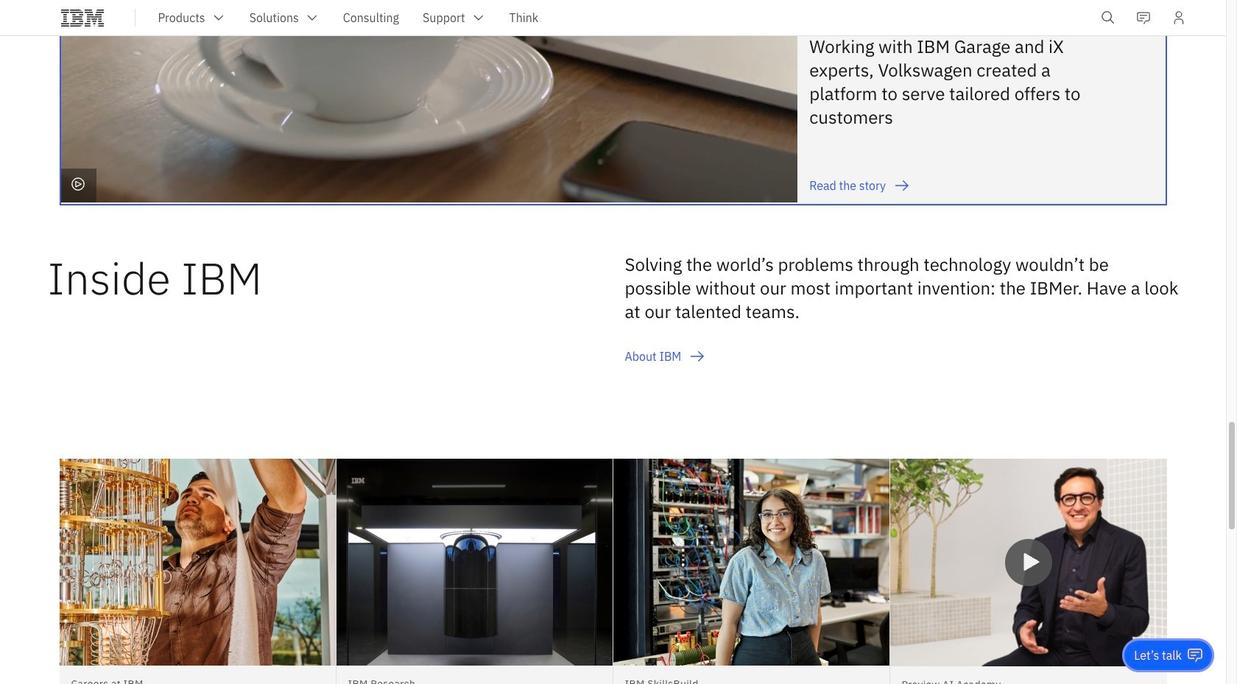 Task type: vqa. For each thing, say whether or not it's contained in the screenshot.
Let's talk ELEMENT
yes



Task type: locate. For each thing, give the bounding box(es) containing it.
let's talk element
[[1135, 648, 1182, 664]]



